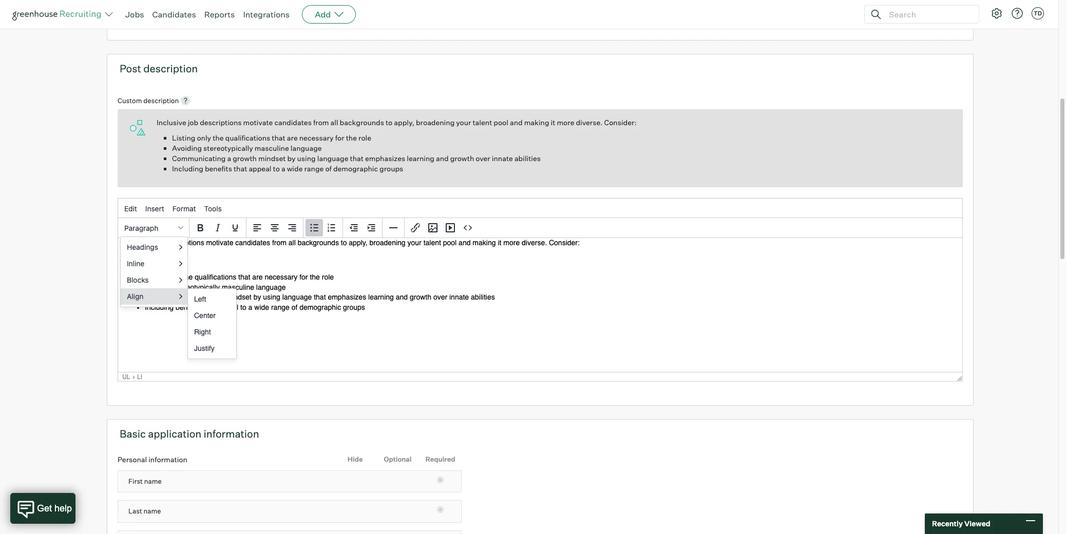 Task type: locate. For each thing, give the bounding box(es) containing it.
growth up the appeal
[[233, 154, 257, 163]]

li button
[[137, 374, 142, 381]]

li
[[137, 374, 142, 381]]

the right only
[[213, 134, 224, 142]]

that up masculine
[[272, 134, 286, 142]]

integrations link
[[243, 9, 290, 20]]

2 the from the left
[[346, 134, 357, 142]]

that left the appeal
[[234, 164, 247, 173]]

last
[[128, 508, 142, 516]]

ul › li
[[122, 374, 142, 381]]

description
[[143, 62, 198, 75], [143, 97, 179, 105]]

0 horizontal spatial that
[[234, 164, 247, 173]]

1 vertical spatial name
[[144, 508, 161, 516]]

growth
[[233, 154, 257, 163], [450, 154, 474, 163]]

2 horizontal spatial that
[[350, 154, 364, 163]]

are
[[287, 134, 298, 142]]

1 horizontal spatial growth
[[450, 154, 474, 163]]

jobs
[[125, 9, 144, 20]]

0 horizontal spatial the
[[213, 134, 224, 142]]

edit button
[[120, 200, 141, 217]]

the
[[213, 134, 224, 142], [346, 134, 357, 142]]

a left wide
[[281, 164, 285, 173]]

groups
[[380, 164, 403, 173]]

0 vertical spatial to
[[386, 118, 393, 127]]

post description
[[120, 62, 198, 75]]

growth left over
[[450, 154, 474, 163]]

0 vertical spatial and
[[510, 118, 523, 127]]

integrations
[[243, 9, 290, 20]]

to left apply,
[[386, 118, 393, 127]]

including
[[172, 164, 203, 173]]

over
[[476, 154, 490, 163]]

menu bar
[[118, 199, 963, 219]]

to down mindset
[[273, 164, 280, 173]]

1 vertical spatial description
[[143, 97, 179, 105]]

0 horizontal spatial to
[[273, 164, 280, 173]]

1 vertical spatial language
[[317, 154, 349, 163]]

job
[[188, 118, 198, 127]]

align
[[127, 292, 144, 301]]

basic
[[120, 428, 146, 441]]

name right last
[[144, 508, 161, 516]]

navigation containing ul
[[122, 374, 954, 381]]

and right the learning
[[436, 154, 449, 163]]

to
[[386, 118, 393, 127], [273, 164, 280, 173]]

name right first at the left bottom
[[144, 478, 162, 486]]

diverse.
[[576, 118, 603, 127]]

the right for at the left
[[346, 134, 357, 142]]

None radio
[[437, 477, 444, 484], [437, 507, 444, 514], [437, 477, 444, 484], [437, 507, 444, 514]]

headings
[[127, 243, 158, 252]]

language
[[291, 144, 322, 153], [317, 154, 349, 163]]

consider:
[[604, 118, 637, 127]]

0 vertical spatial description
[[143, 62, 198, 75]]

a
[[227, 154, 231, 163], [281, 164, 285, 173]]

2 description from the top
[[143, 97, 179, 105]]

paragraph button
[[120, 219, 187, 237]]

5 toolbar from the left
[[405, 218, 479, 238]]

a down stereotypically
[[227, 154, 231, 163]]

listing
[[172, 134, 195, 142]]

navigation
[[122, 374, 954, 381]]

english option
[[123, 3, 148, 11]]

1 vertical spatial information
[[149, 456, 187, 465]]

0 vertical spatial name
[[144, 478, 162, 486]]

0 horizontal spatial and
[[436, 154, 449, 163]]

1 vertical spatial that
[[350, 154, 364, 163]]

1 horizontal spatial that
[[272, 134, 286, 142]]

recently
[[932, 520, 963, 529]]

1 toolbar from the left
[[190, 218, 247, 238]]

1 vertical spatial a
[[281, 164, 285, 173]]

format button
[[168, 200, 200, 217]]

0 horizontal spatial information
[[149, 456, 187, 465]]

and right the pool
[[510, 118, 523, 127]]

that up demographic
[[350, 154, 364, 163]]

1 vertical spatial to
[[273, 164, 280, 173]]

necessary
[[299, 134, 334, 142]]

0 horizontal spatial growth
[[233, 154, 257, 163]]

0 horizontal spatial a
[[227, 154, 231, 163]]

0 vertical spatial language
[[291, 144, 322, 153]]

language up of
[[317, 154, 349, 163]]

first name
[[128, 478, 162, 486]]

basic application information
[[120, 428, 259, 441]]

and
[[510, 118, 523, 127], [436, 154, 449, 163]]

listing only the qualifications that are necessary for the role avoiding stereotypically masculine language communicating a growth mindset by using language that emphasizes learning and growth over innate abilities including benefits that appeal to a wide range of demographic groups
[[172, 134, 541, 173]]

english
[[123, 3, 148, 11]]

toolbar
[[190, 218, 247, 238], [247, 218, 304, 238], [304, 218, 343, 238], [343, 218, 383, 238], [405, 218, 479, 238]]

learning
[[407, 154, 435, 163]]

td button
[[1030, 5, 1046, 22]]

format
[[172, 204, 196, 213]]

of
[[325, 164, 332, 173]]

name
[[144, 478, 162, 486], [144, 508, 161, 516]]

language up using
[[291, 144, 322, 153]]

information
[[204, 428, 259, 441], [149, 456, 187, 465]]

1 description from the top
[[143, 62, 198, 75]]

description for post description
[[143, 62, 198, 75]]

using
[[297, 154, 316, 163]]

description up inclusive
[[143, 97, 179, 105]]

backgrounds
[[340, 118, 384, 127]]

broadening
[[416, 118, 455, 127]]

1 horizontal spatial the
[[346, 134, 357, 142]]

that
[[272, 134, 286, 142], [350, 154, 364, 163], [234, 164, 247, 173]]

headings menu item
[[121, 239, 188, 256]]

1 horizontal spatial a
[[281, 164, 285, 173]]

only
[[197, 134, 211, 142]]

apply,
[[394, 118, 415, 127]]

center
[[194, 312, 216, 320]]

description up custom description
[[143, 62, 198, 75]]

personal
[[118, 456, 147, 465]]

1 vertical spatial and
[[436, 154, 449, 163]]

required
[[426, 456, 455, 464]]

communicating
[[172, 154, 226, 163]]

1 growth from the left
[[233, 154, 257, 163]]

post
[[120, 62, 141, 75]]

1 horizontal spatial information
[[204, 428, 259, 441]]

optional
[[384, 456, 412, 464]]



Task type: vqa. For each thing, say whether or not it's contained in the screenshot.
Current
no



Task type: describe. For each thing, give the bounding box(es) containing it.
viewed
[[965, 520, 991, 529]]

tools
[[204, 204, 222, 213]]

0 vertical spatial information
[[204, 428, 259, 441]]

benefits
[[205, 164, 232, 173]]

2 vertical spatial that
[[234, 164, 247, 173]]

range
[[304, 164, 324, 173]]

your
[[456, 118, 471, 127]]

talent
[[473, 118, 492, 127]]

0 vertical spatial a
[[227, 154, 231, 163]]

reports link
[[204, 9, 235, 20]]

menu bar containing edit
[[118, 199, 963, 219]]

2 toolbar from the left
[[247, 218, 304, 238]]

descriptions
[[200, 118, 242, 127]]

recently viewed
[[932, 520, 991, 529]]

resize image
[[958, 377, 963, 382]]

candidates link
[[152, 9, 196, 20]]

description for custom description
[[143, 97, 179, 105]]

avoiding
[[172, 144, 202, 153]]

stereotypically
[[203, 144, 253, 153]]

mindset
[[258, 154, 286, 163]]

1 horizontal spatial and
[[510, 118, 523, 127]]

justify
[[194, 345, 215, 353]]

abilities
[[515, 154, 541, 163]]

wide
[[287, 164, 303, 173]]

configure image
[[991, 7, 1003, 20]]

and inside the listing only the qualifications that are necessary for the role avoiding stereotypically masculine language communicating a growth mindset by using language that emphasizes learning and growth over innate abilities including benefits that appeal to a wide range of demographic groups
[[436, 154, 449, 163]]

td button
[[1032, 7, 1044, 20]]

last name
[[128, 508, 161, 516]]

edit
[[124, 204, 137, 213]]

qualifications
[[225, 134, 270, 142]]

reports
[[204, 9, 235, 20]]

demographic
[[333, 164, 378, 173]]

jobs link
[[125, 9, 144, 20]]

by
[[287, 154, 296, 163]]

1 the from the left
[[213, 134, 224, 142]]

Search text field
[[887, 7, 970, 22]]

ul button
[[122, 374, 130, 381]]

insert
[[145, 204, 164, 213]]

0 vertical spatial that
[[272, 134, 286, 142]]

paragraph
[[124, 224, 158, 233]]

name for last name
[[144, 508, 161, 516]]

appeal
[[249, 164, 272, 173]]

making
[[524, 118, 549, 127]]

align menu item
[[121, 289, 188, 305]]

name for first name
[[144, 478, 162, 486]]

1 horizontal spatial to
[[386, 118, 393, 127]]

add
[[315, 9, 331, 20]]

blocks menu item
[[121, 272, 188, 289]]

insert button
[[141, 200, 168, 217]]

hide
[[348, 456, 363, 464]]

from
[[313, 118, 329, 127]]

pool
[[494, 118, 509, 127]]

blocks
[[127, 276, 149, 285]]

to inside the listing only the qualifications that are necessary for the role avoiding stereotypically masculine language communicating a growth mindset by using language that emphasizes learning and growth over innate abilities including benefits that appeal to a wide range of demographic groups
[[273, 164, 280, 173]]

left
[[194, 295, 206, 304]]

custom description
[[118, 97, 179, 105]]

personal information
[[118, 456, 187, 465]]

for
[[335, 134, 345, 142]]

custom
[[118, 97, 142, 105]]

inclusive job descriptions motivate candidates from all backgrounds to apply, broadening your talent pool and making it more diverse. consider:
[[157, 118, 637, 127]]

innate
[[492, 154, 513, 163]]

greenhouse recruiting image
[[12, 8, 105, 21]]

all
[[331, 118, 338, 127]]

first
[[128, 478, 143, 486]]

ul
[[122, 374, 130, 381]]

masculine
[[255, 144, 289, 153]]

paragraph group
[[118, 218, 963, 238]]

role
[[359, 134, 371, 142]]

it
[[551, 118, 556, 127]]

add button
[[302, 5, 356, 24]]

2 growth from the left
[[450, 154, 474, 163]]

inline menu item
[[121, 256, 188, 272]]

more
[[557, 118, 575, 127]]

4 toolbar from the left
[[343, 218, 383, 238]]

td
[[1034, 10, 1042, 17]]

›
[[132, 374, 135, 381]]

candidates
[[152, 9, 196, 20]]

right
[[194, 328, 211, 337]]

emphasizes
[[365, 154, 405, 163]]

3 toolbar from the left
[[304, 218, 343, 238]]

application
[[148, 428, 202, 441]]

motivate
[[243, 118, 273, 127]]

inline
[[127, 260, 144, 268]]

tools button
[[200, 200, 226, 217]]

candidates
[[275, 118, 312, 127]]

inclusive
[[157, 118, 186, 127]]



